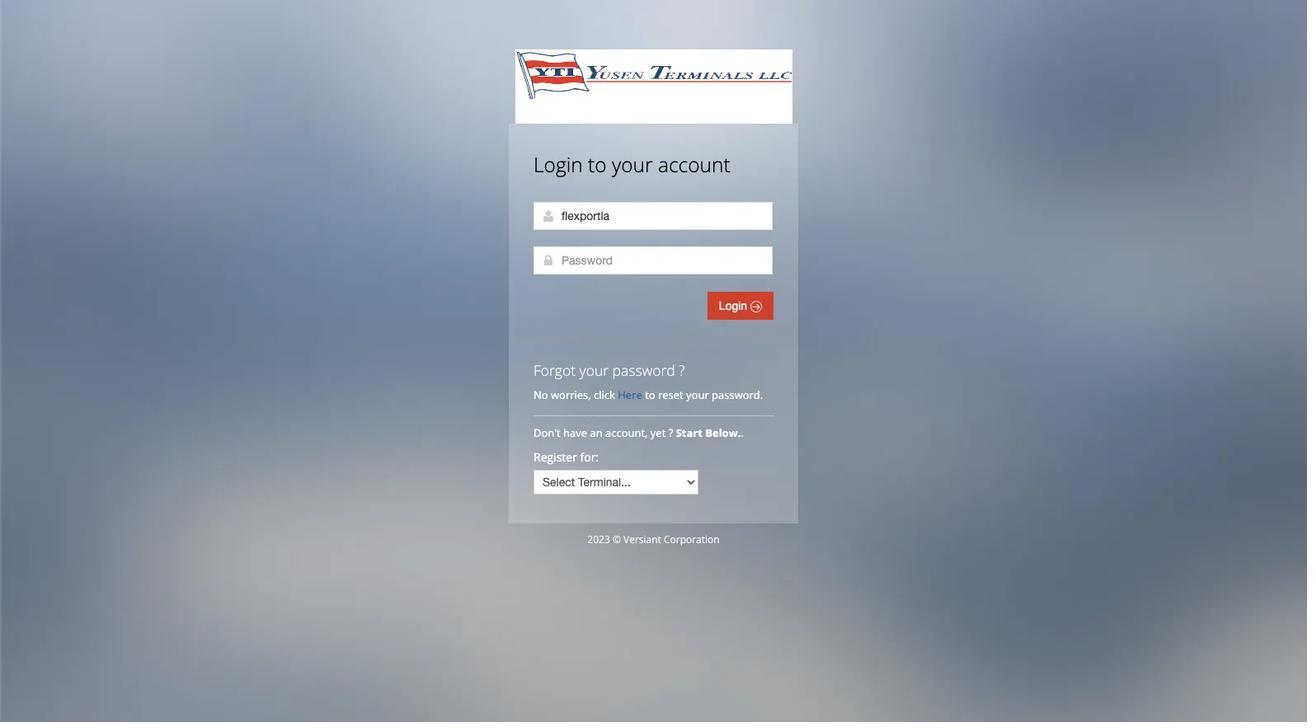 Task type: vqa. For each thing, say whether or not it's contained in the screenshot.
the Login within the login BUTTON
no



Task type: locate. For each thing, give the bounding box(es) containing it.
login
[[534, 151, 583, 178], [719, 299, 751, 313]]

Password password field
[[534, 247, 773, 275]]

1 horizontal spatial your
[[612, 151, 653, 178]]

0 vertical spatial ?
[[679, 361, 685, 380]]

1 vertical spatial to
[[645, 388, 656, 403]]

login to your account
[[534, 151, 731, 178]]

0 horizontal spatial login
[[534, 151, 583, 178]]

your up 'click'
[[580, 361, 609, 380]]

don't have an account, yet ? start below. .
[[534, 426, 747, 441]]

0 horizontal spatial ?
[[669, 426, 673, 441]]

1 horizontal spatial to
[[645, 388, 656, 403]]

1 horizontal spatial ?
[[679, 361, 685, 380]]

? up reset
[[679, 361, 685, 380]]

to right here
[[645, 388, 656, 403]]

0 vertical spatial your
[[612, 151, 653, 178]]

0 vertical spatial to
[[588, 151, 607, 178]]

? right yet
[[669, 426, 673, 441]]

your
[[612, 151, 653, 178], [580, 361, 609, 380], [686, 388, 709, 403]]

0 horizontal spatial to
[[588, 151, 607, 178]]

1 vertical spatial login
[[719, 299, 751, 313]]

to inside forgot your password ? no worries, click here to reset your password.
[[645, 388, 656, 403]]

2 vertical spatial your
[[686, 388, 709, 403]]

yet
[[651, 426, 666, 441]]

?
[[679, 361, 685, 380], [669, 426, 673, 441]]

0 vertical spatial login
[[534, 151, 583, 178]]

account,
[[606, 426, 648, 441]]

0 horizontal spatial your
[[580, 361, 609, 380]]

.
[[741, 426, 744, 441]]

your right reset
[[686, 388, 709, 403]]

1 horizontal spatial login
[[719, 299, 751, 313]]

your up username text field
[[612, 151, 653, 178]]

to
[[588, 151, 607, 178], [645, 388, 656, 403]]

account
[[658, 151, 731, 178]]

lock image
[[542, 254, 555, 267]]

to up username text field
[[588, 151, 607, 178]]

1 vertical spatial your
[[580, 361, 609, 380]]

here
[[618, 388, 642, 403]]

don't
[[534, 426, 561, 441]]

below.
[[706, 426, 741, 441]]

login inside button
[[719, 299, 751, 313]]

©
[[613, 533, 621, 547]]

have
[[564, 426, 587, 441]]

versiant
[[624, 533, 662, 547]]



Task type: describe. For each thing, give the bounding box(es) containing it.
2 horizontal spatial your
[[686, 388, 709, 403]]

for:
[[580, 450, 599, 465]]

forgot
[[534, 361, 576, 380]]

login for login
[[719, 299, 751, 313]]

corporation
[[664, 533, 720, 547]]

register
[[534, 450, 577, 465]]

register for:
[[534, 450, 599, 465]]

2023 © versiant corporation
[[588, 533, 720, 547]]

reset
[[658, 388, 684, 403]]

password.
[[712, 388, 763, 403]]

click
[[594, 388, 615, 403]]

swapright image
[[751, 301, 762, 313]]

start
[[676, 426, 703, 441]]

here link
[[618, 388, 642, 403]]

? inside forgot your password ? no worries, click here to reset your password.
[[679, 361, 685, 380]]

Username text field
[[534, 202, 773, 230]]

login button
[[708, 292, 774, 320]]

user image
[[542, 210, 555, 223]]

2023
[[588, 533, 610, 547]]

login for login to your account
[[534, 151, 583, 178]]

forgot your password ? no worries, click here to reset your password.
[[534, 361, 763, 403]]

no
[[534, 388, 548, 403]]

an
[[590, 426, 603, 441]]

1 vertical spatial ?
[[669, 426, 673, 441]]

password
[[613, 361, 675, 380]]

worries,
[[551, 388, 591, 403]]



